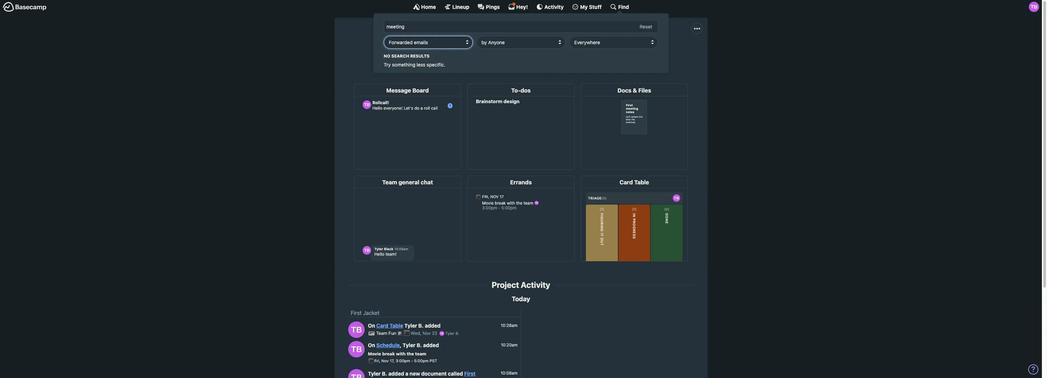 Task type: vqa. For each thing, say whether or not it's contained in the screenshot.
the We within the the 'We place an "OUT" yellow overlay on your avatar across the entire Basecamp. Check it out by switching "I'm out" using the togg'
no



Task type: locate. For each thing, give the bounding box(es) containing it.
activity up today
[[521, 281, 551, 290]]

of
[[462, 47, 468, 53], [625, 47, 630, 53]]

2 vertical spatial added
[[389, 371, 405, 377]]

schedule link
[[377, 343, 400, 349]]

0 horizontal spatial and
[[553, 47, 562, 53]]

tyler
[[405, 323, 417, 329], [446, 332, 455, 336], [403, 343, 416, 349], [368, 371, 381, 377]]

added left a
[[389, 371, 405, 377]]

10:08am
[[501, 371, 518, 376]]

1 horizontal spatial colors!
[[631, 47, 648, 53]]

movie
[[368, 351, 381, 357]]

create
[[409, 47, 424, 53]]

added for ,       tyler b. added
[[423, 343, 439, 349]]

try
[[384, 62, 391, 68]]

10:28am element
[[501, 323, 518, 329]]

first jacket let's create the first jacket of the company! i am thinking rabits and strips and colors! a lot of colors!
[[395, 32, 648, 53]]

1 vertical spatial first
[[351, 311, 362, 317]]

first
[[435, 47, 445, 53]]

try something less specific. alert
[[384, 53, 659, 68]]

on for on card table tyler b. added
[[368, 323, 375, 329]]

0 horizontal spatial the
[[407, 351, 414, 357]]

called
[[448, 371, 463, 377]]

1 vertical spatial jacket
[[363, 311, 380, 317]]

strips
[[564, 47, 577, 53]]

5:00pm
[[415, 359, 429, 364]]

0 vertical spatial jacket
[[517, 32, 551, 45]]

break
[[383, 351, 395, 357]]

nov inside movie break with the team fri, nov 17, 3:00pm -     5:00pm pst
[[382, 359, 389, 364]]

1 horizontal spatial nov
[[423, 331, 431, 337]]

no search results try something less specific.
[[384, 53, 446, 68]]

first
[[492, 32, 514, 45], [351, 311, 362, 317], [465, 371, 476, 377]]

nov
[[423, 331, 431, 337], [382, 359, 389, 364]]

tyler black image
[[1030, 2, 1040, 12], [348, 322, 365, 338], [440, 332, 445, 336], [348, 342, 365, 358], [348, 370, 365, 379]]

Search for… search field
[[384, 20, 659, 33]]

of right lot
[[625, 47, 630, 53]]

2 on from the top
[[368, 343, 375, 349]]

1 vertical spatial on
[[368, 343, 375, 349]]

None reset field
[[637, 22, 656, 31]]

card
[[377, 323, 389, 329]]

nov left 17, on the left bottom of page
[[382, 359, 389, 364]]

10:08am element
[[501, 371, 518, 376]]

1 vertical spatial added
[[423, 343, 439, 349]]

jacket
[[517, 32, 551, 45], [363, 311, 380, 317]]

new
[[410, 371, 420, 377]]

and left strips
[[553, 47, 562, 53]]

something
[[392, 62, 416, 68]]

hey! button
[[509, 2, 528, 10]]

jacket up thinking
[[517, 32, 551, 45]]

1 horizontal spatial first
[[465, 371, 476, 377]]

schedule
[[377, 343, 400, 349]]

first for first jacket
[[351, 311, 362, 317]]

of right jacket
[[462, 47, 468, 53]]

0 horizontal spatial of
[[462, 47, 468, 53]]

0 vertical spatial added
[[425, 323, 441, 329]]

wed,
[[411, 331, 422, 337]]

0 horizontal spatial first
[[351, 311, 362, 317]]

activity inside the main element
[[545, 4, 564, 10]]

1 of from the left
[[462, 47, 468, 53]]

card table link
[[377, 323, 403, 329]]

jacket for first jacket
[[363, 311, 380, 317]]

the up -
[[407, 351, 414, 357]]

table
[[390, 323, 403, 329]]

2 and from the left
[[579, 47, 588, 53]]

first inside first meeting notes
[[465, 371, 476, 377]]

1 on from the top
[[368, 323, 375, 329]]

2 colors! from the left
[[631, 47, 648, 53]]

the
[[426, 47, 434, 53], [469, 47, 477, 53], [407, 351, 414, 357]]

2 vertical spatial first
[[465, 371, 476, 377]]

on up movie
[[368, 343, 375, 349]]

0 vertical spatial first
[[492, 32, 514, 45]]

lineup
[[453, 4, 470, 10]]

jacket inside first jacket let's create the first jacket of the company! i am thinking rabits and strips and colors! a lot of colors!
[[517, 32, 551, 45]]

results
[[411, 53, 430, 59]]

fri,
[[375, 359, 381, 364]]

team
[[377, 331, 388, 337]]

the left first
[[426, 47, 434, 53]]

0 horizontal spatial jacket
[[363, 311, 380, 317]]

0 horizontal spatial colors!
[[590, 47, 606, 53]]

first inside first jacket let's create the first jacket of the company! i am thinking rabits and strips and colors! a lot of colors!
[[492, 32, 514, 45]]

10:20am element
[[501, 343, 518, 348]]

activity
[[545, 4, 564, 10], [521, 281, 551, 290]]

b.
[[419, 323, 424, 329], [456, 332, 460, 336], [417, 343, 422, 349], [382, 371, 387, 377]]

,
[[400, 343, 402, 349]]

and right strips
[[579, 47, 588, 53]]

first for first jacket let's create the first jacket of the company! i am thinking rabits and strips and colors! a lot of colors!
[[492, 32, 514, 45]]

colors! right lot
[[631, 47, 648, 53]]

tyler black image for schedule
[[348, 342, 365, 358]]

b. up team
[[417, 343, 422, 349]]

jacket for first jacket let's create the first jacket of the company! i am thinking rabits and strips and colors! a lot of colors!
[[517, 32, 551, 45]]

added up 22
[[425, 323, 441, 329]]

2 horizontal spatial first
[[492, 32, 514, 45]]

tyler b. added a new document called
[[368, 371, 465, 377]]

main element
[[0, 0, 1043, 73]]

tyler black image for card table
[[348, 322, 365, 338]]

1 horizontal spatial jacket
[[517, 32, 551, 45]]

colors! left a
[[590, 47, 606, 53]]

1 vertical spatial nov
[[382, 359, 389, 364]]

company!
[[478, 47, 503, 53]]

colors!
[[590, 47, 606, 53], [631, 47, 648, 53]]

switch accounts image
[[3, 2, 47, 12]]

first meeting notes link
[[368, 371, 476, 379]]

added
[[425, 323, 441, 329], [423, 343, 439, 349], [389, 371, 405, 377]]

on card table tyler b. added
[[368, 323, 441, 329]]

a
[[608, 47, 612, 53]]

first jacket
[[351, 311, 380, 317]]

on left card
[[368, 323, 375, 329]]

1 horizontal spatial and
[[579, 47, 588, 53]]

0 horizontal spatial nov
[[382, 359, 389, 364]]

on
[[368, 323, 375, 329], [368, 343, 375, 349]]

jacket up card
[[363, 311, 380, 317]]

0 vertical spatial activity
[[545, 4, 564, 10]]

people on this project element
[[535, 54, 555, 76]]

b. left notes
[[382, 371, 387, 377]]

first for first meeting notes
[[465, 371, 476, 377]]

22
[[432, 331, 438, 337]]

and
[[553, 47, 562, 53], [579, 47, 588, 53]]

the left company!
[[469, 47, 477, 53]]

project activity
[[492, 281, 551, 290]]

0 vertical spatial nov
[[423, 331, 431, 337]]

pings
[[486, 4, 500, 10]]

0 vertical spatial on
[[368, 323, 375, 329]]

pings button
[[478, 3, 500, 10]]

nov left 22
[[423, 331, 431, 337]]

activity left "my"
[[545, 4, 564, 10]]

fun
[[389, 331, 397, 337]]

added down 22
[[423, 343, 439, 349]]

17,
[[390, 359, 395, 364]]

today
[[512, 296, 531, 303]]

movie break with the team link
[[368, 351, 427, 357]]

1 horizontal spatial of
[[625, 47, 630, 53]]

first meeting notes
[[368, 371, 476, 379]]



Task type: describe. For each thing, give the bounding box(es) containing it.
on schedule ,       tyler b. added
[[368, 343, 439, 349]]

my
[[581, 4, 588, 10]]

am
[[507, 47, 515, 53]]

1 vertical spatial activity
[[521, 281, 551, 290]]

tyler black image for first meeting notes
[[348, 370, 365, 379]]

tyler right ","
[[403, 343, 416, 349]]

on for on schedule ,       tyler b. added
[[368, 343, 375, 349]]

none reset field inside the main element
[[637, 22, 656, 31]]

1 colors! from the left
[[590, 47, 606, 53]]

project
[[492, 281, 520, 290]]

less
[[417, 62, 426, 68]]

find button
[[610, 3, 630, 10]]

i
[[504, 47, 506, 53]]

1 and from the left
[[553, 47, 562, 53]]

b. up wed, nov 22
[[419, 323, 424, 329]]

tyler up "wed,"
[[405, 323, 417, 329]]

meeting
[[368, 377, 389, 379]]

specific.
[[427, 62, 446, 68]]

added for tyler b. added
[[425, 323, 441, 329]]

first jacket link
[[351, 311, 380, 317]]

lot
[[613, 47, 623, 53]]

document
[[422, 371, 447, 377]]

home
[[422, 4, 436, 10]]

movie break with the team fri, nov 17, 3:00pm -     5:00pm pst
[[368, 351, 438, 364]]

home link
[[413, 3, 436, 10]]

-
[[412, 359, 413, 364]]

stuff
[[590, 4, 602, 10]]

1 horizontal spatial the
[[426, 47, 434, 53]]

notes
[[390, 377, 404, 379]]

b. right 22
[[456, 332, 460, 336]]

no
[[384, 53, 391, 59]]

a
[[406, 371, 409, 377]]

pst
[[430, 359, 438, 364]]

2 horizontal spatial the
[[469, 47, 477, 53]]

my stuff
[[581, 4, 602, 10]]

the inside movie break with the team fri, nov 17, 3:00pm -     5:00pm pst
[[407, 351, 414, 357]]

search
[[392, 53, 410, 59]]

team fun
[[377, 331, 398, 337]]

jacket
[[446, 47, 461, 53]]

my stuff button
[[572, 3, 602, 10]]

tyler black image inside the main element
[[1030, 2, 1040, 12]]

team
[[415, 351, 427, 357]]

with
[[396, 351, 406, 357]]

tyler right 22
[[446, 332, 455, 336]]

lineup link
[[445, 3, 470, 10]]

activity link
[[537, 3, 564, 10]]

2 of from the left
[[625, 47, 630, 53]]

wed, nov 22
[[411, 331, 439, 337]]

rabits
[[537, 47, 551, 53]]

tyler b.
[[445, 332, 460, 336]]

tyler down fri,
[[368, 371, 381, 377]]

find
[[619, 4, 630, 10]]

10:20am
[[501, 343, 518, 348]]

10:28am
[[501, 323, 518, 329]]

hey!
[[517, 4, 528, 10]]

let's
[[395, 47, 407, 53]]

thinking
[[516, 47, 536, 53]]

3:00pm
[[396, 359, 410, 364]]



